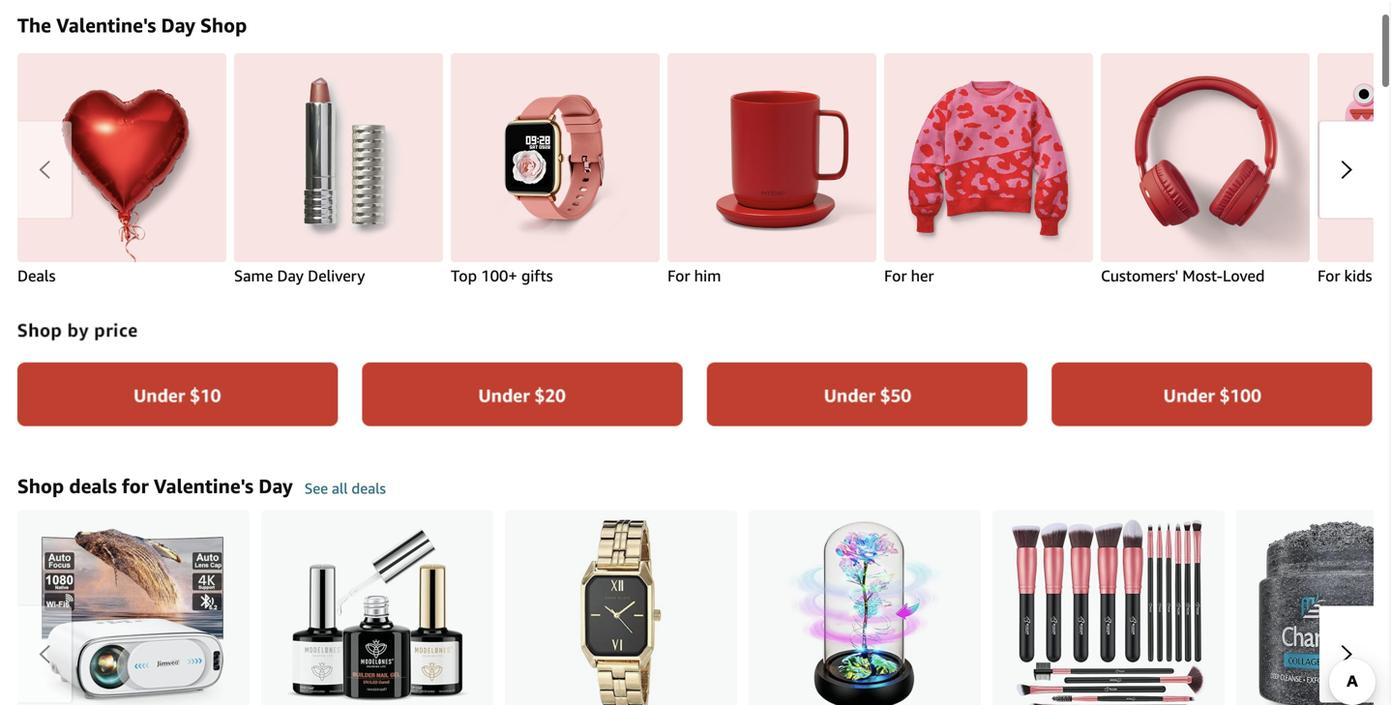 Task type: describe. For each thing, give the bounding box(es) containing it.
customers' most-loved link
[[1101, 53, 1310, 286]]

childom rotating valentines day gifts for her,birthday gifts for women,valentines rose flower,light up rose in glass dome,s… image
[[749, 510, 981, 705]]

shop deals for valentine's day
[[17, 474, 293, 498]]

charcoal scrub face foot & body exfoliator infused with collagen and stem cell natural exfoliating salt body scrub for toni… image
[[1237, 510, 1391, 705]]

under $50 image
[[699, 354, 1032, 427]]

under $20 image
[[358, 354, 691, 427]]

list for charcoal scrub face foot & body exfoliator infused with collagen and stem cell natural exfoliating salt body scrub for toni… image next rounded image
[[17, 510, 1391, 705]]

see all deals link
[[304, 479, 386, 510]]

0 vertical spatial day
[[161, 14, 195, 37]]

for for for him
[[668, 267, 690, 285]]

modelones thickening apex building gel image
[[261, 510, 493, 705]]

same day delivery link
[[234, 53, 443, 286]]

for
[[122, 474, 149, 498]]

for her
[[884, 267, 934, 285]]

1 vertical spatial day
[[277, 267, 304, 285]]

deals
[[17, 267, 56, 285]]

deals inside see all deals link
[[352, 480, 386, 497]]

her
[[911, 267, 934, 285]]

loved
[[1223, 267, 1265, 285]]

0 horizontal spatial deals
[[69, 474, 117, 498]]

deals image
[[17, 53, 226, 262]]

for for for her
[[884, 267, 907, 285]]

same day delivery image
[[234, 53, 443, 262]]

under $100 image
[[1039, 354, 1372, 427]]

1 horizontal spatial shop
[[200, 14, 247, 37]]

him
[[694, 267, 721, 285]]

under $10 image
[[17, 354, 351, 427]]

for her link
[[884, 53, 1093, 286]]

top 100+ gifts link
[[451, 53, 660, 286]]

anne klein women's bracelet watch image
[[505, 510, 737, 705]]

all
[[332, 480, 348, 497]]

for kids link
[[1318, 53, 1391, 286]]



Task type: locate. For each thing, give the bounding box(es) containing it.
same
[[234, 267, 273, 285]]

1 list from the top
[[17, 53, 1391, 286]]

deals link
[[17, 53, 226, 286]]

1 vertical spatial valentine's
[[154, 474, 253, 498]]

0 vertical spatial list
[[17, 53, 1391, 286]]

1 vertical spatial next rounded image
[[1341, 645, 1353, 664]]

customers'
[[1101, 267, 1179, 285]]

[auto focus+auto lens cap] projector with wifi 6 and bluetooth:500 ansi 4k projector native 1080p outdoor projector, auto 6… image
[[17, 510, 250, 705]]

1 horizontal spatial for
[[884, 267, 907, 285]]

top 100+ gifts image
[[451, 53, 660, 262]]

deals right all at the left bottom
[[352, 480, 386, 497]]

shop
[[200, 14, 247, 37], [17, 474, 64, 498]]

top
[[451, 267, 477, 285]]

for
[[668, 267, 690, 285], [884, 267, 907, 285], [1318, 267, 1341, 285]]

valentine's right the 'the'
[[56, 14, 156, 37]]

for left him
[[668, 267, 690, 285]]

previous rounded image
[[39, 160, 50, 179]]

most-
[[1183, 267, 1223, 285]]

next rounded image
[[1341, 160, 1353, 179], [1341, 645, 1353, 664]]

list
[[17, 53, 1391, 286], [17, 510, 1391, 705]]

the valentine's day shop
[[17, 14, 247, 37]]

previous rounded image
[[39, 645, 50, 664]]

for left kids
[[1318, 267, 1341, 285]]

same day delivery
[[234, 267, 365, 285]]

0 vertical spatial valentine's
[[56, 14, 156, 37]]

1 vertical spatial list
[[17, 510, 1391, 705]]

valentine's right for
[[154, 474, 253, 498]]

for kids
[[1318, 267, 1372, 285]]

customers' most-loved image
[[1101, 53, 1310, 262]]

see
[[304, 480, 328, 497]]

2 next rounded image from the top
[[1341, 645, 1353, 664]]

2 for from the left
[[884, 267, 907, 285]]

customers' most-loved
[[1101, 267, 1265, 285]]

for for for kids
[[1318, 267, 1341, 285]]

1 vertical spatial shop
[[17, 474, 64, 498]]

1 for from the left
[[668, 267, 690, 285]]

1 horizontal spatial deals
[[352, 480, 386, 497]]

1 next rounded image from the top
[[1341, 160, 1353, 179]]

list containing deals
[[17, 53, 1391, 286]]

the
[[17, 14, 51, 37]]

kids
[[1345, 267, 1372, 285]]

makeup brushes makeup brush set - 16 pcs bestope pro premium synthetic foundation concealers eye shadows make up brush,eyel… image
[[993, 510, 1225, 705]]

top 100+ gifts
[[451, 267, 553, 285]]

0 horizontal spatial for
[[668, 267, 690, 285]]

0 vertical spatial next rounded image
[[1341, 160, 1353, 179]]

for left her
[[884, 267, 907, 285]]

day
[[161, 14, 195, 37], [277, 267, 304, 285], [259, 474, 293, 498]]

shop by price image
[[17, 306, 1374, 346]]

for him
[[668, 267, 721, 285]]

deals
[[69, 474, 117, 498], [352, 480, 386, 497]]

deals left for
[[69, 474, 117, 498]]

for him image
[[668, 53, 877, 262]]

0 horizontal spatial shop
[[17, 474, 64, 498]]

0 vertical spatial shop
[[200, 14, 247, 37]]

for inside 'link'
[[884, 267, 907, 285]]

list for next rounded image related to "customers' most-loved" image
[[17, 53, 1391, 286]]

see all deals
[[304, 480, 386, 497]]

for him link
[[668, 53, 877, 286]]

3 for from the left
[[1318, 267, 1341, 285]]

gifts
[[521, 267, 553, 285]]

next rounded image for "customers' most-loved" image
[[1341, 160, 1353, 179]]

next rounded image for charcoal scrub face foot & body exfoliator infused with collagen and stem cell natural exfoliating salt body scrub for toni… image
[[1341, 645, 1353, 664]]

valentine's
[[56, 14, 156, 37], [154, 474, 253, 498]]

2 vertical spatial day
[[259, 474, 293, 498]]

2 list from the top
[[17, 510, 1391, 705]]

100+
[[481, 267, 517, 285]]

for her image
[[884, 53, 1093, 262]]

delivery
[[308, 267, 365, 285]]

2 horizontal spatial for
[[1318, 267, 1341, 285]]



Task type: vqa. For each thing, say whether or not it's contained in the screenshot.
leftmost the 50% off
no



